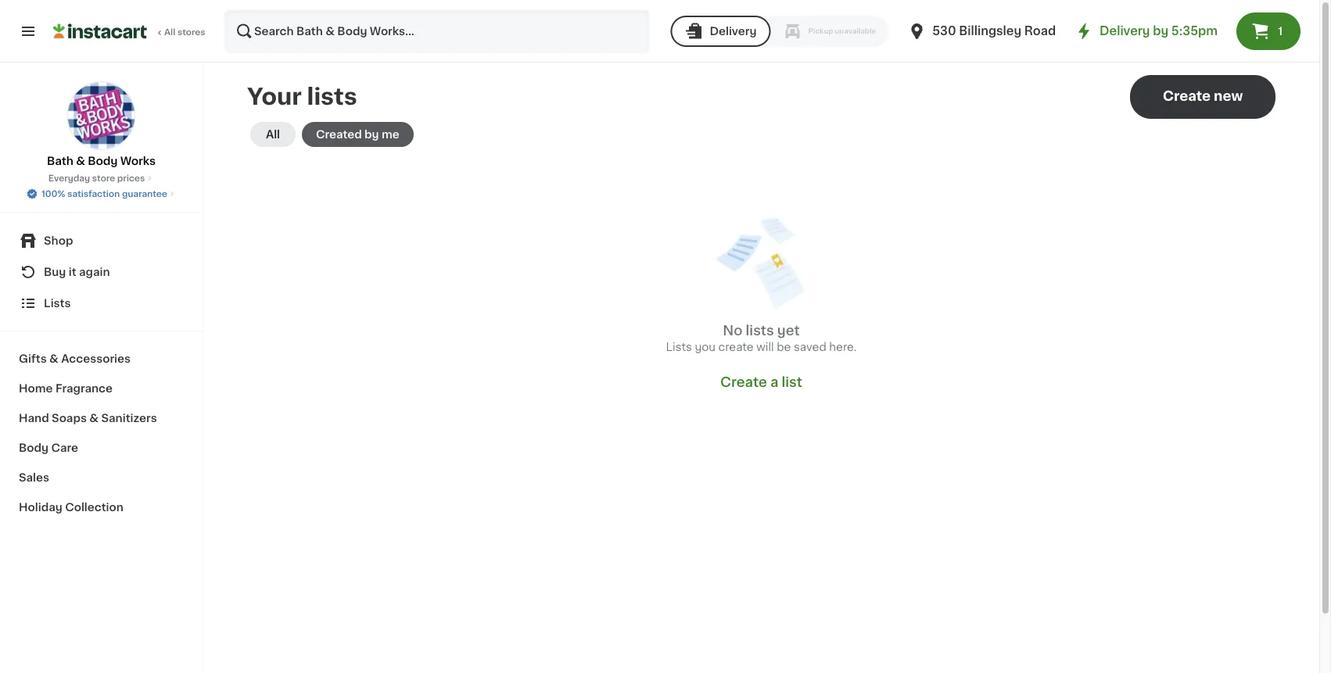 Task type: vqa. For each thing, say whether or not it's contained in the screenshot.
PHARMACY
no



Task type: describe. For each thing, give the bounding box(es) containing it.
& for gifts
[[49, 354, 58, 364]]

everyday
[[48, 174, 90, 183]]

create new
[[1163, 90, 1243, 103]]

a
[[770, 376, 779, 389]]

delivery for delivery by 5:35pm
[[1100, 25, 1150, 37]]

be
[[777, 342, 791, 353]]

by for delivery
[[1153, 25, 1169, 37]]

gifts & accessories link
[[9, 344, 193, 374]]

yet
[[777, 324, 800, 338]]

accessories
[[61, 354, 131, 364]]

buy
[[44, 267, 66, 278]]

sales link
[[9, 463, 193, 493]]

hand soaps & sanitizers link
[[9, 404, 193, 433]]

body care link
[[9, 433, 193, 463]]

lists for your
[[307, 86, 357, 108]]

0 vertical spatial lists
[[44, 298, 71, 309]]

5:35pm
[[1171, 25, 1218, 37]]

created by me
[[316, 129, 400, 140]]

delivery for delivery
[[710, 26, 757, 37]]

no
[[723, 324, 743, 338]]

100% satisfaction guarantee button
[[26, 185, 177, 200]]

home fragrance link
[[9, 374, 193, 404]]

fragrance
[[55, 383, 113, 394]]

& for bath
[[76, 156, 85, 167]]

100% satisfaction guarantee
[[42, 190, 167, 198]]

delivery by 5:35pm
[[1100, 25, 1218, 37]]

530
[[933, 25, 956, 37]]

road
[[1024, 25, 1056, 37]]

530 billingsley road
[[933, 25, 1056, 37]]

collection
[[65, 502, 123, 513]]

sales
[[19, 472, 49, 483]]

billingsley
[[959, 25, 1022, 37]]

shop
[[44, 235, 73, 246]]

it
[[69, 267, 76, 278]]

100%
[[42, 190, 65, 198]]

instacart logo image
[[53, 22, 147, 41]]

2 vertical spatial &
[[89, 413, 99, 424]]

create for create a list
[[720, 376, 767, 389]]

you
[[695, 342, 716, 353]]

buy it again
[[44, 267, 110, 278]]

again
[[79, 267, 110, 278]]

all button
[[250, 122, 296, 147]]

holiday
[[19, 502, 62, 513]]

everyday store prices
[[48, 174, 145, 183]]

lists link
[[9, 288, 193, 319]]

shop link
[[9, 225, 193, 257]]

create a list link
[[720, 374, 802, 391]]



Task type: locate. For each thing, give the bounding box(es) containing it.
bath & body works link
[[47, 81, 156, 169]]

0 horizontal spatial all
[[164, 28, 175, 36]]

your
[[247, 86, 302, 108]]

1 vertical spatial lists
[[746, 324, 774, 338]]

& right bath
[[76, 156, 85, 167]]

create
[[718, 342, 754, 353]]

body
[[88, 156, 118, 167], [19, 443, 49, 454]]

home fragrance
[[19, 383, 113, 394]]

no lists yet lists you create will be saved here.
[[666, 324, 857, 353]]

& right "soaps" on the bottom left of page
[[89, 413, 99, 424]]

will
[[757, 342, 774, 353]]

hand soaps & sanitizers
[[19, 413, 157, 424]]

create inside "button"
[[1163, 90, 1211, 103]]

1 button
[[1237, 13, 1301, 50]]

530 billingsley road button
[[908, 9, 1056, 53]]

bath & body works
[[47, 156, 156, 167]]

0 vertical spatial &
[[76, 156, 85, 167]]

all down your
[[266, 129, 280, 140]]

body down hand
[[19, 443, 49, 454]]

your lists
[[247, 86, 357, 108]]

buy it again link
[[9, 257, 193, 288]]

all left stores
[[164, 28, 175, 36]]

body up store
[[88, 156, 118, 167]]

create a list
[[720, 376, 802, 389]]

all stores link
[[53, 9, 206, 53]]

satisfaction
[[67, 190, 120, 198]]

1 vertical spatial &
[[49, 354, 58, 364]]

0 vertical spatial all
[[164, 28, 175, 36]]

body care
[[19, 443, 78, 454]]

bath & body works logo image
[[67, 81, 136, 150]]

1 vertical spatial all
[[266, 129, 280, 140]]

list
[[782, 376, 802, 389]]

delivery by 5:35pm link
[[1075, 22, 1218, 41]]

0 horizontal spatial lists
[[307, 86, 357, 108]]

all inside button
[[266, 129, 280, 140]]

1 vertical spatial create
[[720, 376, 767, 389]]

0 horizontal spatial by
[[365, 129, 379, 140]]

guarantee
[[122, 190, 167, 198]]

1 horizontal spatial all
[[266, 129, 280, 140]]

Search field
[[225, 11, 649, 52]]

hand
[[19, 413, 49, 424]]

1 horizontal spatial delivery
[[1100, 25, 1150, 37]]

by left me
[[365, 129, 379, 140]]

all
[[164, 28, 175, 36], [266, 129, 280, 140]]

& right "gifts"
[[49, 354, 58, 364]]

1
[[1278, 26, 1283, 37]]

1 vertical spatial body
[[19, 443, 49, 454]]

create
[[1163, 90, 1211, 103], [720, 376, 767, 389]]

0 vertical spatial body
[[88, 156, 118, 167]]

new
[[1214, 90, 1243, 103]]

holiday collection
[[19, 502, 123, 513]]

lists
[[44, 298, 71, 309], [666, 342, 692, 353]]

1 vertical spatial lists
[[666, 342, 692, 353]]

by for created
[[365, 129, 379, 140]]

1 horizontal spatial by
[[1153, 25, 1169, 37]]

by inside "created by me" button
[[365, 129, 379, 140]]

0 horizontal spatial lists
[[44, 298, 71, 309]]

1 vertical spatial by
[[365, 129, 379, 140]]

all for all
[[266, 129, 280, 140]]

&
[[76, 156, 85, 167], [49, 354, 58, 364], [89, 413, 99, 424]]

lists left you
[[666, 342, 692, 353]]

home
[[19, 383, 53, 394]]

0 vertical spatial by
[[1153, 25, 1169, 37]]

1 horizontal spatial lists
[[666, 342, 692, 353]]

holiday collection link
[[9, 493, 193, 522]]

by
[[1153, 25, 1169, 37], [365, 129, 379, 140]]

create left new
[[1163, 90, 1211, 103]]

1 horizontal spatial body
[[88, 156, 118, 167]]

0 horizontal spatial body
[[19, 443, 49, 454]]

here.
[[829, 342, 857, 353]]

all for all stores
[[164, 28, 175, 36]]

stores
[[177, 28, 205, 36]]

created by me button
[[302, 122, 414, 147]]

2 horizontal spatial &
[[89, 413, 99, 424]]

delivery
[[1100, 25, 1150, 37], [710, 26, 757, 37]]

by left 5:35pm at the top right of the page
[[1153, 25, 1169, 37]]

lists inside no lists yet lists you create will be saved here.
[[666, 342, 692, 353]]

lists inside no lists yet lists you create will be saved here.
[[746, 324, 774, 338]]

bath
[[47, 156, 73, 167]]

care
[[51, 443, 78, 454]]

created
[[316, 129, 362, 140]]

prices
[[117, 174, 145, 183]]

0 vertical spatial lists
[[307, 86, 357, 108]]

1 horizontal spatial &
[[76, 156, 85, 167]]

delivery button
[[671, 16, 771, 47]]

service type group
[[671, 16, 889, 47]]

1 horizontal spatial create
[[1163, 90, 1211, 103]]

by inside delivery by 5:35pm link
[[1153, 25, 1169, 37]]

0 vertical spatial create
[[1163, 90, 1211, 103]]

0 horizontal spatial delivery
[[710, 26, 757, 37]]

saved
[[794, 342, 827, 353]]

lists up will
[[746, 324, 774, 338]]

0 horizontal spatial create
[[720, 376, 767, 389]]

lists
[[307, 86, 357, 108], [746, 324, 774, 338]]

0 horizontal spatial &
[[49, 354, 58, 364]]

sanitizers
[[101, 413, 157, 424]]

lists up 'created'
[[307, 86, 357, 108]]

create left a
[[720, 376, 767, 389]]

all stores
[[164, 28, 205, 36]]

gifts & accessories
[[19, 354, 131, 364]]

1 horizontal spatial lists
[[746, 324, 774, 338]]

create for create new
[[1163, 90, 1211, 103]]

gifts
[[19, 354, 47, 364]]

None search field
[[224, 9, 650, 53]]

delivery inside "button"
[[710, 26, 757, 37]]

store
[[92, 174, 115, 183]]

lists down buy
[[44, 298, 71, 309]]

soaps
[[52, 413, 87, 424]]

everyday store prices link
[[48, 172, 154, 185]]

create new button
[[1130, 75, 1276, 119]]

works
[[120, 156, 156, 167]]

lists for no
[[746, 324, 774, 338]]

me
[[382, 129, 400, 140]]



